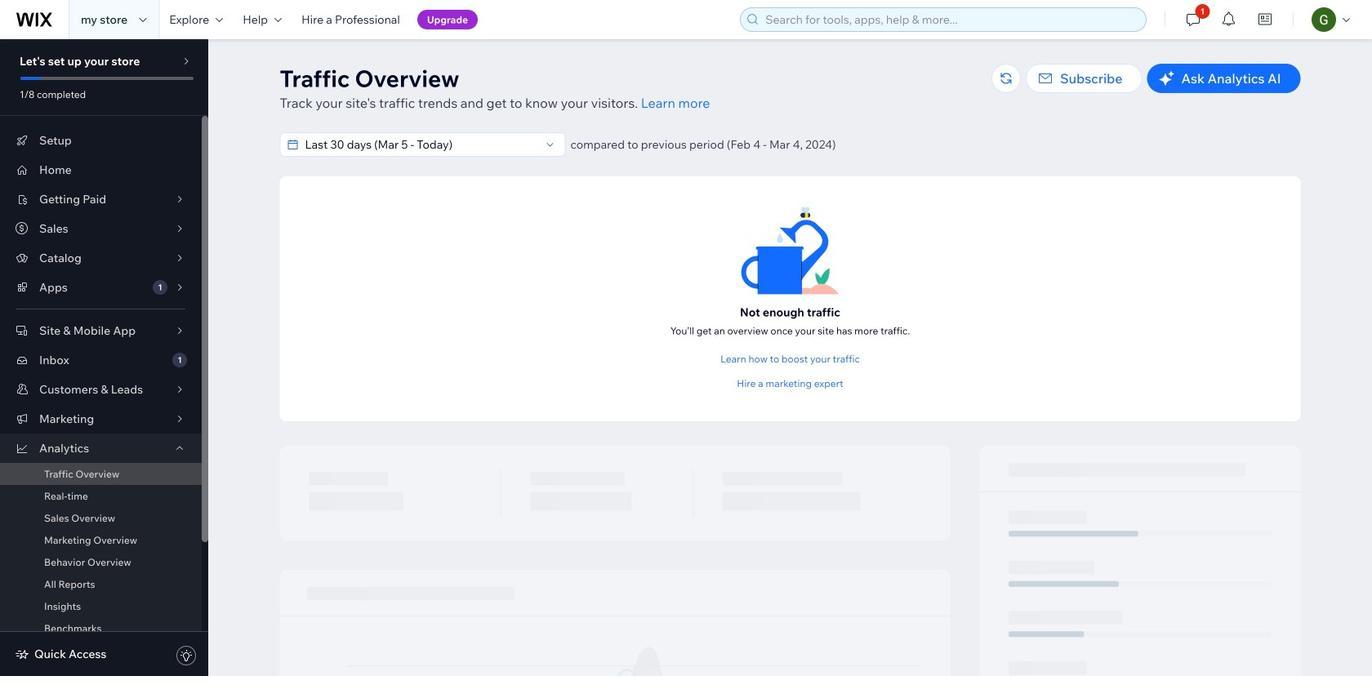 Task type: locate. For each thing, give the bounding box(es) containing it.
None field
[[300, 133, 540, 156]]

page skeleton image
[[280, 446, 1301, 676]]

Search for tools, apps, help & more... field
[[761, 8, 1141, 31]]



Task type: vqa. For each thing, say whether or not it's contained in the screenshot.
PAGE SKELETON image
yes



Task type: describe. For each thing, give the bounding box(es) containing it.
sidebar element
[[0, 39, 208, 676]]



